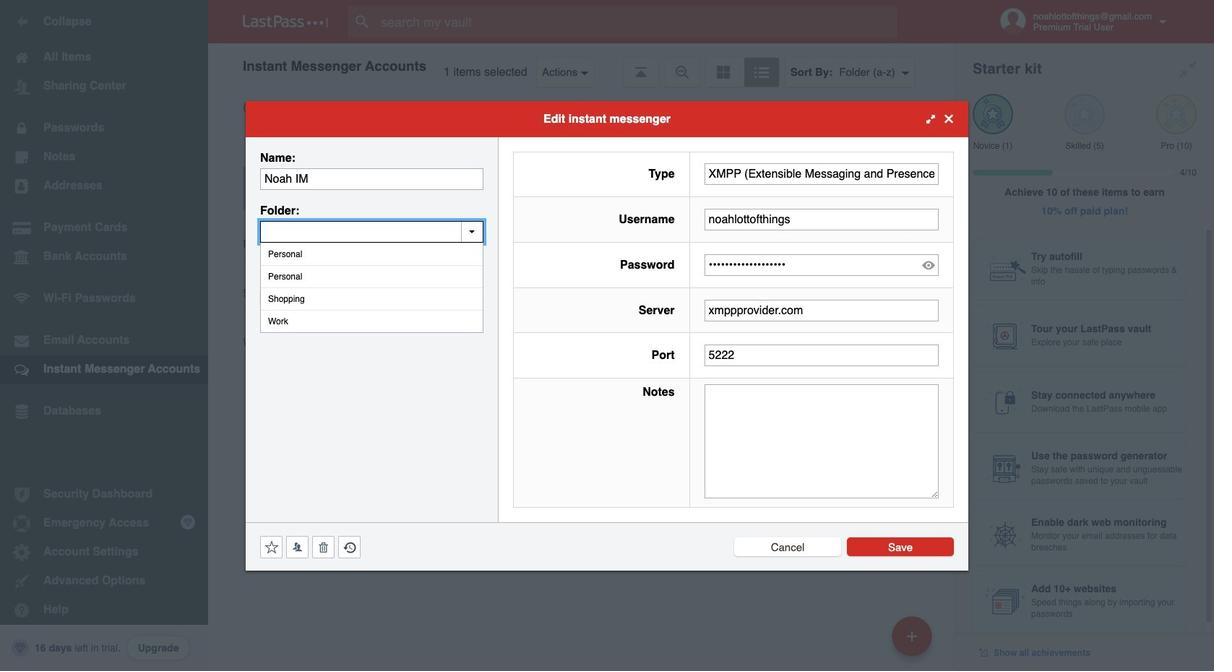 Task type: describe. For each thing, give the bounding box(es) containing it.
lastpass image
[[243, 15, 328, 28]]

new item navigation
[[887, 612, 941, 672]]

search my vault text field
[[349, 6, 926, 38]]

main navigation navigation
[[0, 0, 208, 672]]

Search search field
[[349, 6, 926, 38]]



Task type: locate. For each thing, give the bounding box(es) containing it.
None text field
[[260, 168, 484, 190], [705, 209, 939, 231], [260, 221, 484, 243], [705, 345, 939, 367], [260, 168, 484, 190], [705, 209, 939, 231], [260, 221, 484, 243], [705, 345, 939, 367]]

new item image
[[907, 632, 918, 642]]

None text field
[[705, 164, 939, 185], [705, 300, 939, 321], [705, 385, 939, 499], [705, 164, 939, 185], [705, 300, 939, 321], [705, 385, 939, 499]]

dialog
[[246, 101, 969, 571]]

None password field
[[705, 254, 939, 276]]

vault options navigation
[[208, 43, 956, 87]]



